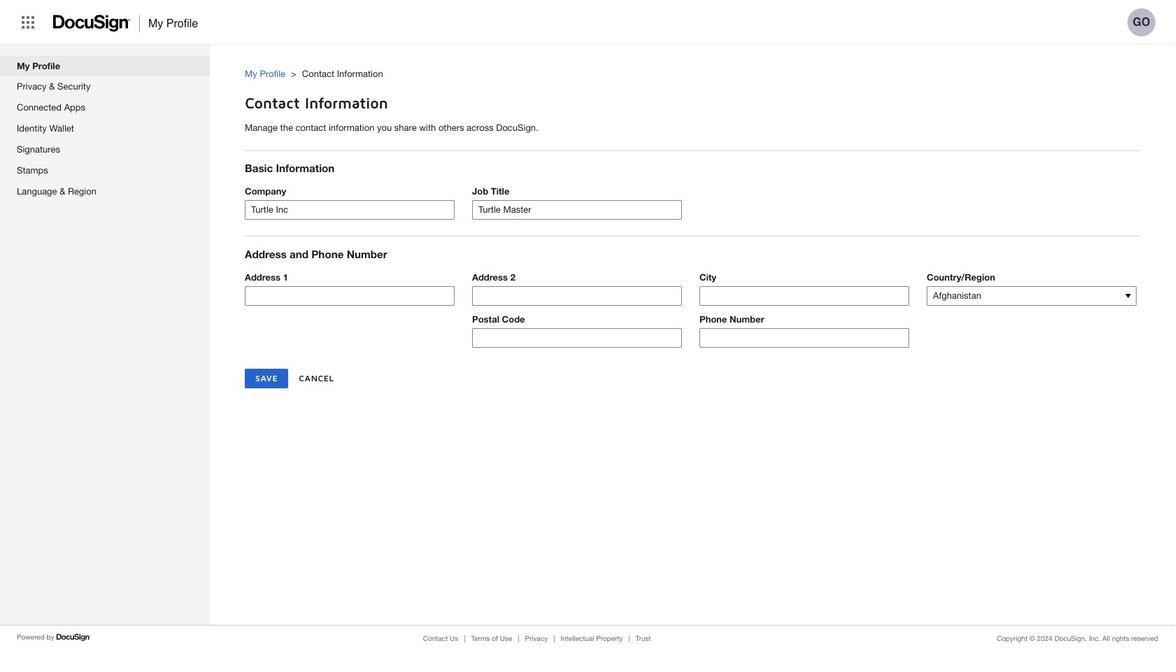 Task type: describe. For each thing, give the bounding box(es) containing it.
1 vertical spatial docusign image
[[56, 632, 91, 643]]



Task type: locate. For each thing, give the bounding box(es) containing it.
docusign image
[[53, 11, 131, 36], [56, 632, 91, 643]]

0 vertical spatial docusign image
[[53, 11, 131, 36]]

None text field
[[246, 201, 454, 219], [473, 329, 682, 347], [246, 201, 454, 219], [473, 329, 682, 347]]

breadcrumb region
[[245, 54, 1176, 84]]

None text field
[[473, 201, 682, 219], [246, 287, 454, 305], [473, 287, 682, 305], [701, 287, 909, 305], [701, 329, 909, 347], [473, 201, 682, 219], [246, 287, 454, 305], [473, 287, 682, 305], [701, 287, 909, 305], [701, 329, 909, 347]]



